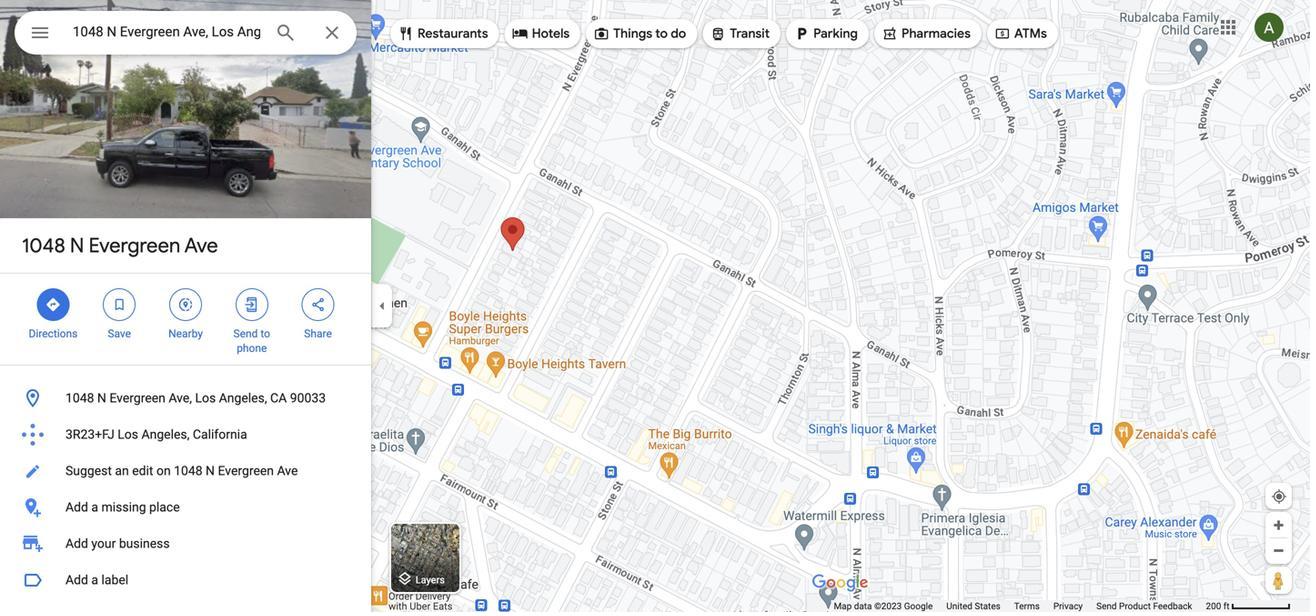 Task type: locate. For each thing, give the bounding box(es) containing it.
save
[[108, 328, 131, 340]]

n
[[70, 233, 84, 258], [97, 391, 106, 406], [206, 464, 215, 479]]

©2023
[[874, 601, 902, 612]]

los
[[195, 391, 216, 406], [118, 427, 138, 442]]

0 vertical spatial add
[[66, 500, 88, 515]]

los up an
[[118, 427, 138, 442]]

0 vertical spatial to
[[655, 25, 668, 42]]

0 vertical spatial n
[[70, 233, 84, 258]]

angeles, left "ca"
[[219, 391, 267, 406]]

send to phone
[[233, 328, 270, 355]]

1 vertical spatial n
[[97, 391, 106, 406]]

1 vertical spatial a
[[91, 573, 98, 588]]

1048
[[22, 233, 65, 258], [66, 391, 94, 406], [174, 464, 203, 479]]

footer
[[834, 600, 1206, 612]]

1 add from the top
[[66, 500, 88, 515]]

a for label
[[91, 573, 98, 588]]

200 ft
[[1206, 601, 1230, 612]]

send for send product feedback
[[1096, 601, 1117, 612]]

to up phone
[[261, 328, 270, 340]]

send
[[233, 328, 258, 340], [1096, 601, 1117, 612]]

none field inside 1048 n evergreen ave, los angeles, ca 90033 field
[[73, 21, 260, 43]]

2 vertical spatial 1048
[[174, 464, 203, 479]]

1 vertical spatial los
[[118, 427, 138, 442]]

None field
[[73, 21, 260, 43]]

n for 1048 n evergreen ave, los angeles, ca 90033
[[97, 391, 106, 406]]

a
[[91, 500, 98, 515], [91, 573, 98, 588]]

3 add from the top
[[66, 573, 88, 588]]

add down 'suggest'
[[66, 500, 88, 515]]

add a missing place
[[66, 500, 180, 515]]

ave up  at the left
[[184, 233, 218, 258]]

place
[[149, 500, 180, 515]]

ave down "ca"
[[277, 464, 298, 479]]

los right the ave,
[[195, 391, 216, 406]]

evergreen up 3r23+fj los angeles, california
[[109, 391, 165, 406]]

send product feedback button
[[1096, 600, 1192, 612]]

footer containing map data ©2023 google
[[834, 600, 1206, 612]]

1 vertical spatial to
[[261, 328, 270, 340]]

add left your
[[66, 536, 88, 551]]

0 vertical spatial 1048
[[22, 233, 65, 258]]

1 vertical spatial send
[[1096, 601, 1117, 612]]

0 horizontal spatial 1048
[[22, 233, 65, 258]]

missing
[[101, 500, 146, 515]]

 search field
[[15, 11, 357, 58]]

privacy
[[1053, 601, 1083, 612]]

add a label
[[66, 573, 128, 588]]

zoom in image
[[1272, 519, 1285, 532]]

united
[[946, 601, 972, 612]]

1048 inside button
[[174, 464, 203, 479]]

ave inside button
[[277, 464, 298, 479]]

1 vertical spatial 1048
[[66, 391, 94, 406]]

200 ft button
[[1206, 601, 1291, 612]]

send up phone
[[233, 328, 258, 340]]

1048 right on at left
[[174, 464, 203, 479]]

 restaurants
[[398, 24, 488, 44]]

0 vertical spatial los
[[195, 391, 216, 406]]

evergreen down california
[[218, 464, 274, 479]]

1 horizontal spatial angeles,
[[219, 391, 267, 406]]

suggest an edit on 1048 n evergreen ave
[[66, 464, 298, 479]]

1 a from the top
[[91, 500, 98, 515]]

send inside send to phone
[[233, 328, 258, 340]]

add for add a missing place
[[66, 500, 88, 515]]

add left label
[[66, 573, 88, 588]]

2 add from the top
[[66, 536, 88, 551]]

2 a from the top
[[91, 573, 98, 588]]

send inside button
[[1096, 601, 1117, 612]]

2 vertical spatial evergreen
[[218, 464, 274, 479]]


[[882, 24, 898, 44]]

angeles, up on at left
[[141, 427, 190, 442]]

label
[[101, 573, 128, 588]]

1 horizontal spatial ave
[[277, 464, 298, 479]]

zoom out image
[[1272, 544, 1285, 558]]

states
[[975, 601, 1001, 612]]


[[593, 24, 610, 44]]

evergreen inside suggest an edit on 1048 n evergreen ave button
[[218, 464, 274, 479]]

 parking
[[793, 24, 858, 44]]

send left the product
[[1096, 601, 1117, 612]]

1 vertical spatial ave
[[277, 464, 298, 479]]

phone
[[237, 342, 267, 355]]

suggest an edit on 1048 n evergreen ave button
[[0, 453, 371, 489]]

add your business
[[66, 536, 170, 551]]

 pharmacies
[[882, 24, 971, 44]]

hotels
[[532, 25, 570, 42]]

evergreen
[[89, 233, 180, 258], [109, 391, 165, 406], [218, 464, 274, 479]]

1048 for 1048 n evergreen ave, los angeles, ca 90033
[[66, 391, 94, 406]]

show street view coverage image
[[1265, 567, 1292, 594]]

2 horizontal spatial n
[[206, 464, 215, 479]]

 button
[[15, 11, 66, 58]]

2 vertical spatial add
[[66, 573, 88, 588]]

1 horizontal spatial send
[[1096, 601, 1117, 612]]


[[310, 295, 326, 315]]

business
[[119, 536, 170, 551]]

0 horizontal spatial n
[[70, 233, 84, 258]]

2 horizontal spatial 1048
[[174, 464, 203, 479]]

ave
[[184, 233, 218, 258], [277, 464, 298, 479]]

0 vertical spatial a
[[91, 500, 98, 515]]

product
[[1119, 601, 1151, 612]]

3r23+fj
[[66, 427, 114, 442]]

0 vertical spatial angeles,
[[219, 391, 267, 406]]

1 horizontal spatial 1048
[[66, 391, 94, 406]]

1 vertical spatial add
[[66, 536, 88, 551]]

0 horizontal spatial to
[[261, 328, 270, 340]]

1 vertical spatial angeles,
[[141, 427, 190, 442]]

your
[[91, 536, 116, 551]]

pharmacies
[[902, 25, 971, 42]]

add
[[66, 500, 88, 515], [66, 536, 88, 551], [66, 573, 88, 588]]

2 vertical spatial n
[[206, 464, 215, 479]]

1 horizontal spatial to
[[655, 25, 668, 42]]

evergreen up  at the left
[[89, 233, 180, 258]]

a left label
[[91, 573, 98, 588]]

to left do
[[655, 25, 668, 42]]

transit
[[730, 25, 770, 42]]

0 horizontal spatial send
[[233, 328, 258, 340]]

1048 up 
[[22, 233, 65, 258]]

terms
[[1014, 601, 1040, 612]]

n inside button
[[97, 391, 106, 406]]

1048 up 3r23+fj
[[66, 391, 94, 406]]


[[398, 24, 414, 44]]

add a label button
[[0, 562, 371, 599]]

nearby
[[168, 328, 203, 340]]

0 vertical spatial send
[[233, 328, 258, 340]]

to
[[655, 25, 668, 42], [261, 328, 270, 340]]

3r23+fj los angeles, california button
[[0, 417, 371, 453]]

1 vertical spatial evergreen
[[109, 391, 165, 406]]

angeles,
[[219, 391, 267, 406], [141, 427, 190, 442]]

0 vertical spatial evergreen
[[89, 233, 180, 258]]

1 horizontal spatial n
[[97, 391, 106, 406]]

90033
[[290, 391, 326, 406]]

1048 n evergreen ave main content
[[0, 0, 371, 612]]

evergreen inside "1048 n evergreen ave, los angeles, ca 90033" button
[[109, 391, 165, 406]]

evergreen for ave,
[[109, 391, 165, 406]]

atms
[[1014, 25, 1047, 42]]

0 horizontal spatial ave
[[184, 233, 218, 258]]

1048 inside button
[[66, 391, 94, 406]]

privacy button
[[1053, 600, 1083, 612]]

a left missing
[[91, 500, 98, 515]]

to inside  things to do
[[655, 25, 668, 42]]



Task type: vqa. For each thing, say whether or not it's contained in the screenshot.
SAN – SFO
no



Task type: describe. For each thing, give the bounding box(es) containing it.

[[710, 24, 726, 44]]

1 horizontal spatial los
[[195, 391, 216, 406]]

share
[[304, 328, 332, 340]]

google account: angela cha  
(angela.cha@adept.ai) image
[[1255, 13, 1284, 42]]

ca
[[270, 391, 287, 406]]

n for 1048 n evergreen ave
[[70, 233, 84, 258]]

footer inside "google maps" element
[[834, 600, 1206, 612]]


[[994, 24, 1011, 44]]

add a missing place button
[[0, 489, 371, 526]]

send product feedback
[[1096, 601, 1192, 612]]


[[29, 20, 51, 46]]

show your location image
[[1271, 489, 1287, 505]]

add for add your business
[[66, 536, 88, 551]]

0 horizontal spatial angeles,
[[141, 427, 190, 442]]

1048 N Evergreen Ave, Los Angeles, CA 90033 field
[[15, 11, 357, 55]]

feedback
[[1153, 601, 1192, 612]]


[[45, 295, 61, 315]]

united states button
[[946, 600, 1001, 612]]

1048 for 1048 n evergreen ave
[[22, 233, 65, 258]]

a for missing
[[91, 500, 98, 515]]


[[793, 24, 810, 44]]

ave,
[[169, 391, 192, 406]]

0 vertical spatial ave
[[184, 233, 218, 258]]

collapse side panel image
[[372, 296, 392, 316]]

parking
[[813, 25, 858, 42]]

suggest
[[66, 464, 112, 479]]

an
[[115, 464, 129, 479]]

directions
[[29, 328, 78, 340]]

3r23+fj los angeles, california
[[66, 427, 247, 442]]

evergreen for ave
[[89, 233, 180, 258]]


[[244, 295, 260, 315]]

do
[[671, 25, 686, 42]]

google maps element
[[0, 0, 1310, 612]]

n inside button
[[206, 464, 215, 479]]

200
[[1206, 601, 1221, 612]]

send for send to phone
[[233, 328, 258, 340]]

add for add a label
[[66, 573, 88, 588]]

 things to do
[[593, 24, 686, 44]]

 transit
[[710, 24, 770, 44]]


[[177, 295, 194, 315]]

 hotels
[[512, 24, 570, 44]]


[[111, 295, 128, 315]]

data
[[854, 601, 872, 612]]

ft
[[1223, 601, 1230, 612]]

united states
[[946, 601, 1001, 612]]

 atms
[[994, 24, 1047, 44]]

0 horizontal spatial los
[[118, 427, 138, 442]]

terms button
[[1014, 600, 1040, 612]]

1048 n evergreen ave, los angeles, ca 90033
[[66, 391, 326, 406]]

1048 n evergreen ave, los angeles, ca 90033 button
[[0, 380, 371, 417]]


[[512, 24, 528, 44]]

to inside send to phone
[[261, 328, 270, 340]]

google
[[904, 601, 933, 612]]

add your business link
[[0, 526, 371, 562]]

map
[[834, 601, 852, 612]]

actions for 1048 n evergreen ave region
[[0, 274, 371, 365]]

on
[[156, 464, 171, 479]]

restaurants
[[418, 25, 488, 42]]

california
[[193, 427, 247, 442]]

edit
[[132, 464, 153, 479]]

map data ©2023 google
[[834, 601, 933, 612]]

things
[[613, 25, 652, 42]]

layers
[[416, 574, 445, 586]]

1048 n evergreen ave
[[22, 233, 218, 258]]



